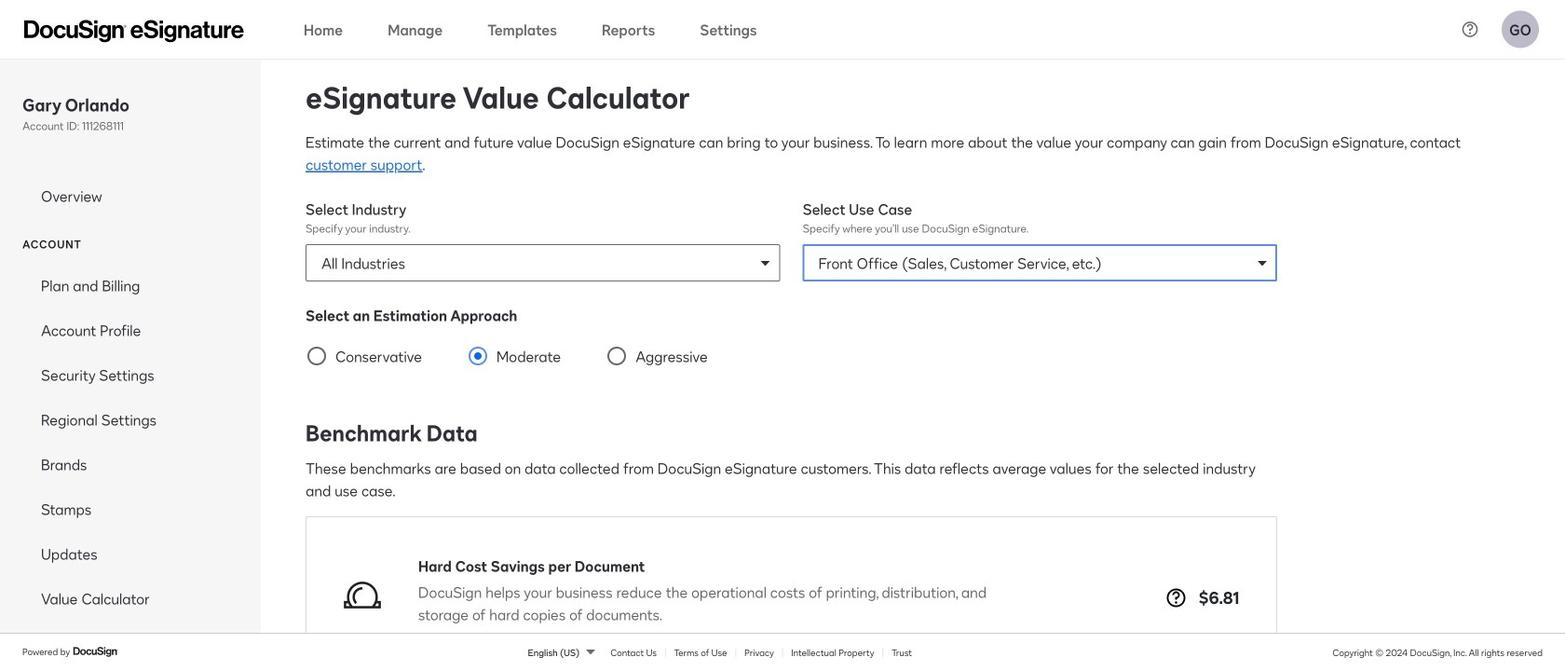 Task type: locate. For each thing, give the bounding box(es) containing it.
docusign agreement cloud ux image
[[24, 20, 244, 42]]

docusign image
[[73, 644, 119, 659]]

hard cost savings per document image
[[344, 576, 381, 613]]



Task type: describe. For each thing, give the bounding box(es) containing it.
account element
[[0, 263, 261, 621]]



Task type: vqa. For each thing, say whether or not it's contained in the screenshot.
the docusign agreement cloud ux image
yes



